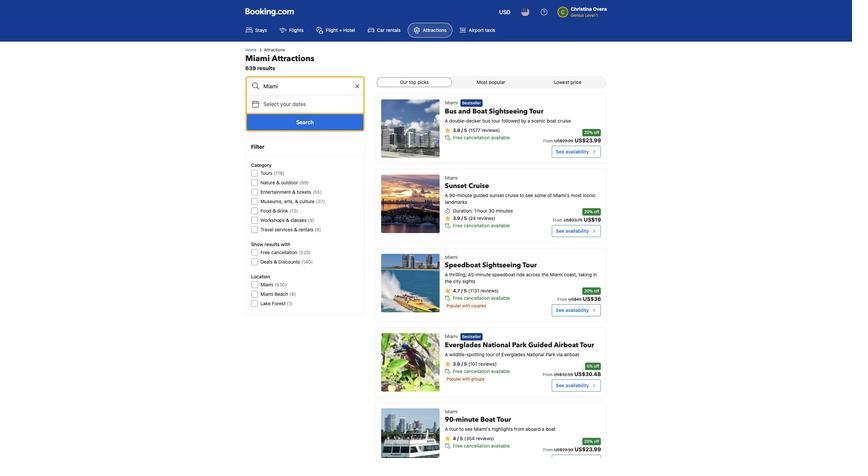 Task type: describe. For each thing, give the bounding box(es) containing it.
coast,
[[564, 272, 578, 278]]

3.9 / 5 (101 reviews)
[[453, 361, 497, 367]]

attractions inside miami attractions 639 results
[[272, 53, 314, 64]]

/ for 90-
[[457, 436, 459, 442]]

miami (630)
[[261, 282, 287, 288]]

1 vertical spatial everglades
[[502, 352, 526, 358]]

sights
[[463, 279, 476, 284]]

followed
[[502, 118, 520, 124]]

minute inside miami 90-minute boat tour a tour to see miami's highlights from aboard a boat
[[456, 415, 479, 424]]

(1577
[[469, 127, 481, 133]]

(89)
[[300, 180, 309, 185]]

20% for sunset cruise
[[585, 209, 593, 214]]

availability for speedboat sightseeing tour
[[566, 307, 589, 313]]

bestseller for national
[[462, 334, 481, 340]]

some
[[535, 193, 546, 198]]

& right arts,
[[295, 199, 298, 204]]

groups
[[472, 377, 485, 382]]

spotting
[[467, 352, 485, 358]]

reviews) for boat
[[482, 127, 500, 133]]

5 for national
[[464, 361, 467, 367]]

miami for sunset
[[445, 175, 458, 181]]

speedboat sightseeing tour image
[[381, 254, 440, 313]]

miami's inside miami 90-minute boat tour a tour to see miami's highlights from aboard a boat
[[474, 426, 491, 432]]

lake
[[261, 301, 271, 306]]

thrilling,
[[450, 272, 467, 278]]

a inside bus and boat sightseeing tour a double-decker bus tour followed by a scenic boat cruise
[[528, 118, 530, 124]]

availability for everglades national park guided airboat tour
[[566, 383, 589, 388]]

dates
[[293, 101, 306, 107]]

duration: 1 hour 30 minutes
[[453, 208, 513, 214]]

minute inside miami speedboat sightseeing tour a thrilling, 45-minute speedboat ride across the miami coast, taking in the city sights
[[476, 272, 491, 278]]

from
[[514, 426, 525, 432]]

free cancellation available for 90-
[[453, 443, 510, 449]]

with for miami
[[462, 303, 470, 308]]

miami for (630)
[[261, 282, 273, 288]]

cancellation for bus and boat sightseeing tour
[[464, 135, 490, 141]]

tour for boat
[[492, 118, 501, 124]]

via
[[557, 352, 563, 358]]

1 inside christina overa genius level 1
[[596, 13, 598, 18]]

boat inside bus and boat sightseeing tour a double-decker bus tour followed by a scenic boat cruise
[[473, 107, 488, 116]]

airport taxis link
[[454, 23, 501, 38]]

bus and boat sightseeing tour a double-decker bus tour followed by a scenic boat cruise
[[445, 107, 571, 124]]

decker
[[467, 118, 481, 124]]

free cancellation (529)
[[261, 250, 311, 255]]

services
[[275, 227, 293, 233]]

0 horizontal spatial national
[[483, 341, 511, 350]]

0 horizontal spatial park
[[512, 341, 527, 350]]

20% off from us$45 us$36
[[558, 289, 601, 302]]

miami up bus
[[445, 100, 458, 106]]

/ down duration:
[[462, 215, 463, 221]]

duration:
[[453, 208, 473, 214]]

cruise inside miami sunset cruise a 90-minute guided sunset cruise to see some of miami's most iconic landmarks
[[506, 193, 519, 198]]

show results with
[[251, 242, 290, 247]]

5 for speedboat
[[464, 288, 467, 294]]

popular with couples
[[447, 303, 486, 308]]

20% off from us$29.99 us$23.99 for bus and boat sightseeing tour
[[544, 130, 601, 143]]

nature
[[261, 180, 275, 185]]

& for classes
[[286, 217, 289, 223]]

couples
[[472, 303, 486, 308]]

lowest price
[[554, 79, 582, 85]]

bus
[[483, 118, 491, 124]]

filter
[[251, 144, 265, 150]]

beach
[[275, 291, 288, 297]]

0 vertical spatial attractions
[[423, 27, 447, 33]]

miami attractions 639 results
[[245, 53, 314, 71]]

classes
[[291, 217, 307, 223]]

of inside miami sunset cruise a 90-minute guided sunset cruise to see some of miami's most iconic landmarks
[[548, 193, 552, 198]]

sunset
[[490, 193, 504, 198]]

see inside miami 90-minute boat tour a tour to see miami's highlights from aboard a boat
[[465, 426, 473, 432]]

to inside miami 90-minute boat tour a tour to see miami's highlights from aboard a boat
[[460, 426, 464, 432]]

from for speedboat sightseeing tour
[[558, 297, 567, 302]]

with for everglades
[[462, 377, 470, 382]]

workshops & classes (9)
[[261, 217, 315, 223]]

stays
[[255, 27, 267, 33]]

free cancellation available for and
[[453, 135, 510, 141]]

christina overa genius level 1
[[571, 6, 607, 18]]

cancellation for speedboat sightseeing tour
[[464, 295, 490, 301]]

flights
[[289, 27, 304, 33]]

& down classes
[[294, 227, 297, 233]]

0 horizontal spatial (8)
[[290, 291, 296, 297]]

guided
[[474, 193, 489, 198]]

landmarks
[[445, 199, 467, 205]]

car
[[377, 27, 385, 33]]

us$29.99 for 90-minute boat tour
[[555, 448, 574, 453]]

free for everglades national park guided airboat tour
[[453, 369, 463, 374]]

free for 90-minute boat tour
[[453, 443, 463, 449]]

a inside everglades national park guided airboat tour a wildlife-spotting tour of everglades national park via airboat
[[445, 352, 448, 358]]

sightseeing inside bus and boat sightseeing tour a double-decker bus tour followed by a scenic boat cruise
[[489, 107, 528, 116]]

(354
[[465, 436, 475, 442]]

by
[[521, 118, 527, 124]]

popular for everglades national park guided airboat tour
[[447, 377, 461, 382]]

deals
[[261, 259, 273, 265]]

(1)
[[287, 301, 293, 306]]

airport
[[469, 27, 484, 33]]

bus and boat sightseeing tour image
[[381, 99, 440, 158]]

20% for speedboat sightseeing tour
[[585, 289, 593, 294]]

workshops
[[261, 217, 285, 223]]

ride
[[517, 272, 525, 278]]

reviews) for sightseeing
[[481, 288, 499, 294]]

home
[[245, 47, 257, 52]]

us$30.48
[[575, 371, 601, 377]]

1 horizontal spatial (8)
[[315, 227, 321, 233]]

a inside miami 90-minute boat tour a tour to see miami's highlights from aboard a boat
[[445, 426, 448, 432]]

your
[[280, 101, 291, 107]]

tour for park
[[486, 352, 495, 358]]

20% for 90-minute boat tour
[[585, 439, 593, 444]]

free for bus and boat sightseeing tour
[[453, 135, 463, 141]]

us$23.99 for bus and boat sightseeing tour
[[575, 137, 601, 143]]

hour
[[478, 208, 488, 214]]

overa
[[593, 6, 607, 12]]

/ for and
[[462, 127, 463, 133]]

availability for bus and boat sightseeing tour
[[566, 149, 589, 155]]

available for sightseeing
[[491, 295, 510, 301]]

airboat
[[554, 341, 579, 350]]

tour inside miami 90-minute boat tour a tour to see miami's highlights from aboard a boat
[[497, 415, 511, 424]]

entertainment
[[261, 189, 291, 195]]

and
[[459, 107, 471, 116]]

reviews) for park
[[479, 361, 497, 367]]

reviews) for minute
[[476, 436, 494, 442]]

our top picks
[[400, 79, 429, 85]]

from for bus and boat sightseeing tour
[[544, 138, 553, 143]]

from for sunset cruise
[[553, 218, 563, 223]]

popular for speedboat sightseeing tour
[[447, 303, 461, 308]]

3.8 / 5 (1577 reviews)
[[453, 127, 500, 133]]

5 for 90-
[[460, 436, 463, 442]]

your account menu christina overa genius level 1 element
[[558, 3, 610, 18]]

genius
[[571, 13, 584, 18]]

drink
[[277, 208, 288, 214]]

miami's inside miami sunset cruise a 90-minute guided sunset cruise to see some of miami's most iconic landmarks
[[553, 193, 570, 198]]

cancellation for everglades national park guided airboat tour
[[464, 369, 490, 374]]

picks
[[418, 79, 429, 85]]

cruise
[[469, 181, 489, 191]]

us$23.75
[[564, 218, 583, 223]]

free up deals
[[261, 250, 270, 255]]

show
[[251, 242, 263, 247]]

1 horizontal spatial rentals
[[386, 27, 401, 33]]

forest
[[272, 301, 286, 306]]

see availability for sunset cruise
[[556, 228, 589, 234]]

bus
[[445, 107, 457, 116]]

1 horizontal spatial national
[[527, 352, 545, 358]]

off for sunset cruise
[[594, 209, 600, 214]]

free cancellation available for national
[[453, 369, 510, 374]]

our
[[400, 79, 408, 85]]

miami 90-minute boat tour a tour to see miami's highlights from aboard a boat
[[445, 409, 556, 432]]

4.7
[[453, 288, 460, 294]]



Task type: locate. For each thing, give the bounding box(es) containing it.
park left via
[[546, 352, 556, 358]]

(8) down '(37)'
[[315, 227, 321, 233]]

results right show
[[265, 242, 280, 247]]

free cancellation available for speedboat
[[453, 295, 510, 301]]

1 us$23.99 from the top
[[575, 137, 601, 143]]

4 off from the top
[[594, 364, 600, 369]]

a inside bus and boat sightseeing tour a double-decker bus tour followed by a scenic boat cruise
[[445, 118, 448, 124]]

1 vertical spatial bestseller
[[462, 334, 481, 340]]

miami sunset cruise a 90-minute guided sunset cruise to see some of miami's most iconic landmarks
[[445, 175, 596, 205]]

1 see from the top
[[556, 149, 565, 155]]

& for outdoor
[[277, 180, 280, 185]]

5 for and
[[464, 127, 467, 133]]

& for drink
[[273, 208, 276, 214]]

miami inside miami sunset cruise a 90-minute guided sunset cruise to see some of miami's most iconic landmarks
[[445, 175, 458, 181]]

cancellation down 3.9 / 5 (24 reviews)
[[464, 223, 490, 229]]

1 vertical spatial of
[[496, 352, 500, 358]]

2 20% off from us$29.99 us$23.99 from the top
[[544, 439, 601, 453]]

boat right aboard
[[546, 426, 556, 432]]

sightseeing up speedboat
[[483, 261, 521, 270]]

1 vertical spatial to
[[460, 426, 464, 432]]

city
[[453, 279, 461, 284]]

5 off from the top
[[594, 439, 600, 444]]

(630)
[[275, 282, 287, 288]]

boat for 90-minute boat tour
[[546, 426, 556, 432]]

4 a from the top
[[445, 352, 448, 358]]

museums, arts, & culture (37)
[[261, 199, 325, 204]]

0 vertical spatial see
[[526, 193, 533, 198]]

park left guided
[[512, 341, 527, 350]]

/ for national
[[462, 361, 463, 367]]

free down 4.7
[[453, 295, 463, 301]]

1 horizontal spatial a
[[542, 426, 545, 432]]

of inside everglades national park guided airboat tour a wildlife-spotting tour of everglades national park via airboat
[[496, 352, 500, 358]]

0 vertical spatial the
[[542, 272, 549, 278]]

0 vertical spatial boat
[[473, 107, 488, 116]]

available for park
[[491, 369, 510, 374]]

1 down the overa on the right of the page
[[596, 13, 598, 18]]

1 20% from the top
[[585, 130, 593, 135]]

miami down 'home'
[[245, 53, 270, 64]]

0 vertical spatial miami's
[[553, 193, 570, 198]]

1 vertical spatial 1
[[474, 208, 476, 214]]

miami for beach
[[261, 291, 273, 297]]

see availability
[[556, 149, 589, 155], [556, 228, 589, 234], [556, 307, 589, 313], [556, 383, 589, 388]]

sunset cruise image
[[381, 175, 440, 233]]

2 availability from the top
[[566, 228, 589, 234]]

0 vertical spatial 3.9
[[453, 215, 460, 221]]

/ for speedboat
[[461, 288, 463, 294]]

0 vertical spatial everglades
[[445, 341, 481, 350]]

tour right "bus" at the top of the page
[[492, 118, 501, 124]]

tour inside miami speedboat sightseeing tour a thrilling, 45-minute speedboat ride across the miami coast, taking in the city sights
[[523, 261, 537, 270]]

0 horizontal spatial cruise
[[506, 193, 519, 198]]

see for speedboat sightseeing tour
[[556, 307, 565, 313]]

free down 4
[[453, 443, 463, 449]]

& left drink
[[273, 208, 276, 214]]

20% for bus and boat sightseeing tour
[[585, 130, 593, 135]]

see for everglades national park guided airboat tour
[[556, 383, 565, 388]]

available for boat
[[491, 135, 510, 141]]

1 see availability from the top
[[556, 149, 589, 155]]

2 3.9 from the top
[[453, 361, 460, 367]]

1 horizontal spatial of
[[548, 193, 552, 198]]

1 vertical spatial with
[[462, 303, 470, 308]]

3 available from the top
[[491, 295, 510, 301]]

90- up 4
[[445, 415, 456, 424]]

5 free cancellation available from the top
[[453, 443, 510, 449]]

0 horizontal spatial everglades
[[445, 341, 481, 350]]

90- inside miami 90-minute boat tour a tour to see miami's highlights from aboard a boat
[[445, 415, 456, 424]]

& up travel services & rentals (8)
[[286, 217, 289, 223]]

from inside 5% off from us$32.08 us$30.48
[[543, 372, 553, 377]]

with left couples
[[462, 303, 470, 308]]

free cancellation available down 3.8 / 5 (1577 reviews)
[[453, 135, 510, 141]]

tour inside bus and boat sightseeing tour a double-decker bus tour followed by a scenic boat cruise
[[530, 107, 544, 116]]

0 vertical spatial 20% off from us$29.99 us$23.99
[[544, 130, 601, 143]]

4 availability from the top
[[566, 383, 589, 388]]

1 horizontal spatial cruise
[[558, 118, 571, 124]]

free cancellation available down 3.9 / 5 (24 reviews)
[[453, 223, 510, 229]]

1 horizontal spatial park
[[546, 352, 556, 358]]

2 free cancellation available from the top
[[453, 223, 510, 229]]

free down 3.8
[[453, 135, 463, 141]]

miami up "wildlife-"
[[445, 334, 458, 339]]

0 vertical spatial rentals
[[386, 27, 401, 33]]

/
[[462, 127, 463, 133], [462, 215, 463, 221], [461, 288, 463, 294], [462, 361, 463, 367], [457, 436, 459, 442]]

national
[[483, 341, 511, 350], [527, 352, 545, 358]]

reviews) down duration: 1 hour 30 minutes at the right of page
[[477, 215, 496, 221]]

/ down "wildlife-"
[[462, 361, 463, 367]]

minute inside miami sunset cruise a 90-minute guided sunset cruise to see some of miami's most iconic landmarks
[[458, 193, 472, 198]]

0 horizontal spatial rentals
[[299, 227, 314, 233]]

& right deals
[[274, 259, 277, 265]]

tour inside miami 90-minute boat tour a tour to see miami's highlights from aboard a boat
[[450, 426, 458, 432]]

popular down 4.7
[[447, 303, 461, 308]]

national up spotting
[[483, 341, 511, 350]]

1 vertical spatial miami's
[[474, 426, 491, 432]]

miami inside miami 90-minute boat tour a tour to see miami's highlights from aboard a boat
[[445, 409, 458, 415]]

of right spotting
[[496, 352, 500, 358]]

boat
[[473, 107, 488, 116], [481, 415, 496, 424]]

0 horizontal spatial to
[[460, 426, 464, 432]]

airboat
[[564, 352, 579, 358]]

1 vertical spatial results
[[265, 242, 280, 247]]

entertainment & tickets (55)
[[261, 189, 322, 195]]

2 vertical spatial tour
[[450, 426, 458, 432]]

miami for 90-
[[445, 409, 458, 415]]

639
[[245, 65, 256, 71]]

from for everglades national park guided airboat tour
[[543, 372, 553, 377]]

off for 90-minute boat tour
[[594, 439, 600, 444]]

& up the museums, arts, & culture (37)
[[292, 189, 296, 195]]

museums,
[[261, 199, 283, 204]]

/ right 3.8
[[462, 127, 463, 133]]

available down minutes
[[491, 223, 510, 229]]

0 horizontal spatial 1
[[474, 208, 476, 214]]

1 a from the top
[[445, 118, 448, 124]]

(13)
[[290, 208, 298, 214]]

2 see from the top
[[556, 228, 565, 234]]

20% off from us$29.99 us$23.99 for 90-minute boat tour
[[544, 439, 601, 453]]

tour inside everglades national park guided airboat tour a wildlife-spotting tour of everglades national park via airboat
[[580, 341, 595, 350]]

5 a from the top
[[445, 426, 448, 432]]

us$32.08
[[554, 372, 573, 377]]

1 vertical spatial us$23.99
[[575, 447, 601, 453]]

travel
[[261, 227, 274, 233]]

available down 3.9 / 5 (101 reviews)
[[491, 369, 510, 374]]

tour up scenic
[[530, 107, 544, 116]]

(1131
[[468, 288, 480, 294]]

boat up highlights
[[481, 415, 496, 424]]

most
[[477, 79, 488, 85]]

us$29.99 for bus and boat sightseeing tour
[[555, 138, 574, 143]]

search
[[296, 119, 314, 125]]

2 see availability from the top
[[556, 228, 589, 234]]

2 bestseller from the top
[[462, 334, 481, 340]]

tour up across on the right of page
[[523, 261, 537, 270]]

wildlife-
[[450, 352, 467, 358]]

0 vertical spatial us$23.99
[[575, 137, 601, 143]]

us$45
[[569, 297, 582, 302]]

2 off from the top
[[594, 209, 600, 214]]

off for everglades national park guided airboat tour
[[594, 364, 600, 369]]

0 vertical spatial us$29.99
[[555, 138, 574, 143]]

0 horizontal spatial see
[[465, 426, 473, 432]]

tour up 4
[[450, 426, 458, 432]]

christina
[[571, 6, 592, 12]]

minute up 4.7 / 5 (1131 reviews)
[[476, 272, 491, 278]]

/ right 4.7
[[461, 288, 463, 294]]

see for bus and boat sightseeing tour
[[556, 149, 565, 155]]

0 vertical spatial a
[[528, 118, 530, 124]]

cruise right scenic
[[558, 118, 571, 124]]

category
[[251, 162, 272, 168]]

miami for speedboat
[[445, 254, 458, 260]]

free down duration:
[[453, 223, 463, 229]]

cancellation
[[464, 135, 490, 141], [464, 223, 490, 229], [271, 250, 298, 255], [464, 295, 490, 301], [464, 369, 490, 374], [464, 443, 490, 449]]

5 left (101
[[464, 361, 467, 367]]

attractions link
[[408, 23, 453, 38]]

0 vertical spatial tour
[[492, 118, 501, 124]]

1 off from the top
[[594, 130, 600, 135]]

1 vertical spatial boat
[[481, 415, 496, 424]]

3 availability from the top
[[566, 307, 589, 313]]

1 vertical spatial popular
[[447, 377, 461, 382]]

1 available from the top
[[491, 135, 510, 141]]

4 see from the top
[[556, 383, 565, 388]]

free cancellation available up 'groups'
[[453, 369, 510, 374]]

3.9 / 5 (24 reviews)
[[453, 215, 496, 221]]

free cancellation available down 4 / 5 (354 reviews)
[[453, 443, 510, 449]]

5 left the (1577
[[464, 127, 467, 133]]

0 vertical spatial of
[[548, 193, 552, 198]]

0 vertical spatial minute
[[458, 193, 472, 198]]

0 vertical spatial sightseeing
[[489, 107, 528, 116]]

tour inside bus and boat sightseeing tour a double-decker bus tour followed by a scenic boat cruise
[[492, 118, 501, 124]]

see for sunset cruise
[[556, 228, 565, 234]]

car rentals link
[[362, 23, 407, 38]]

3.9 down duration:
[[453, 215, 460, 221]]

1 vertical spatial 20% off from us$29.99 us$23.99
[[544, 439, 601, 453]]

1 horizontal spatial 1
[[596, 13, 598, 18]]

1 vertical spatial attractions
[[264, 47, 285, 52]]

1 horizontal spatial to
[[520, 193, 524, 198]]

0 vertical spatial 90-
[[450, 193, 458, 198]]

top
[[409, 79, 417, 85]]

see
[[556, 149, 565, 155], [556, 228, 565, 234], [556, 307, 565, 313], [556, 383, 565, 388]]

3 see availability from the top
[[556, 307, 589, 313]]

reviews)
[[482, 127, 500, 133], [477, 215, 496, 221], [481, 288, 499, 294], [479, 361, 497, 367], [476, 436, 494, 442]]

everglades national park guided airboat tour image
[[381, 333, 440, 392]]

discounts
[[279, 259, 300, 265]]

available down followed
[[491, 135, 510, 141]]

tour right spotting
[[486, 352, 495, 358]]

miami inside miami attractions 639 results
[[245, 53, 270, 64]]

tickets
[[297, 189, 311, 195]]

taxis
[[485, 27, 496, 33]]

5
[[464, 127, 467, 133], [464, 215, 467, 221], [464, 288, 467, 294], [464, 361, 467, 367], [460, 436, 463, 442]]

1 left hour
[[474, 208, 476, 214]]

sightseeing up followed
[[489, 107, 528, 116]]

0 vertical spatial bestseller
[[462, 101, 481, 106]]

cruise inside bus and boat sightseeing tour a double-decker bus tour followed by a scenic boat cruise
[[558, 118, 571, 124]]

20%
[[585, 130, 593, 135], [585, 209, 593, 214], [585, 289, 593, 294], [585, 439, 593, 444]]

5 available from the top
[[491, 443, 510, 449]]

1 horizontal spatial everglades
[[502, 352, 526, 358]]

5 right 4
[[460, 436, 463, 442]]

from inside 20% off from us$45 us$36
[[558, 297, 567, 302]]

4 available from the top
[[491, 369, 510, 374]]

1 20% off from us$29.99 us$23.99 from the top
[[544, 130, 601, 143]]

available for minute
[[491, 443, 510, 449]]

most popular
[[477, 79, 506, 85]]

speedboat
[[492, 272, 515, 278]]

(101
[[469, 361, 478, 367]]

miami beach (8)
[[261, 291, 296, 297]]

sunset
[[445, 181, 467, 191]]

1 vertical spatial tour
[[486, 352, 495, 358]]

3 off from the top
[[594, 289, 600, 294]]

4 20% from the top
[[585, 439, 593, 444]]

a right aboard
[[542, 426, 545, 432]]

boat inside miami 90-minute boat tour a tour to see miami's highlights from aboard a boat
[[546, 426, 556, 432]]

miami left coast,
[[550, 272, 563, 278]]

flight
[[326, 27, 338, 33]]

popular with groups
[[447, 377, 485, 382]]

miami up speedboat
[[445, 254, 458, 260]]

available down highlights
[[491, 443, 510, 449]]

booking.com image
[[245, 8, 294, 16]]

see availability for speedboat sightseeing tour
[[556, 307, 589, 313]]

minute up landmarks
[[458, 193, 472, 198]]

bestseller up and
[[462, 101, 481, 106]]

1 bestseller from the top
[[462, 101, 481, 106]]

1 popular from the top
[[447, 303, 461, 308]]

sightseeing inside miami speedboat sightseeing tour a thrilling, 45-minute speedboat ride across the miami coast, taking in the city sights
[[483, 261, 521, 270]]

miami speedboat sightseeing tour a thrilling, 45-minute speedboat ride across the miami coast, taking in the city sights
[[445, 254, 597, 284]]

boat inside bus and boat sightseeing tour a double-decker bus tour followed by a scenic boat cruise
[[547, 118, 557, 124]]

4 free cancellation available from the top
[[453, 369, 510, 374]]

90- inside miami sunset cruise a 90-minute guided sunset cruise to see some of miami's most iconic landmarks
[[450, 193, 458, 198]]

0 horizontal spatial of
[[496, 352, 500, 358]]

0 vertical spatial 1
[[596, 13, 598, 18]]

select your dates
[[264, 101, 306, 107]]

a right by
[[528, 118, 530, 124]]

home link
[[245, 47, 257, 53]]

tour inside everglades national park guided airboat tour a wildlife-spotting tour of everglades national park via airboat
[[486, 352, 495, 358]]

1 3.9 from the top
[[453, 215, 460, 221]]

from
[[544, 138, 553, 143], [553, 218, 563, 223], [558, 297, 567, 302], [543, 372, 553, 377], [544, 448, 553, 453]]

(9)
[[308, 217, 315, 223]]

0 horizontal spatial miami's
[[474, 426, 491, 432]]

with up free cancellation (529)
[[281, 242, 290, 247]]

0 vertical spatial results
[[257, 65, 275, 71]]

boat for bus and boat sightseeing tour
[[547, 118, 557, 124]]

boat right scenic
[[547, 118, 557, 124]]

travel services & rentals (8)
[[261, 227, 321, 233]]

5 left "(24"
[[464, 215, 467, 221]]

0 horizontal spatial the
[[445, 279, 452, 284]]

4 / 5 (354 reviews)
[[453, 436, 494, 442]]

reviews) down "bus" at the top of the page
[[482, 127, 500, 133]]

see up (354
[[465, 426, 473, 432]]

available down speedboat
[[491, 295, 510, 301]]

& down "(118)"
[[277, 180, 280, 185]]

location
[[251, 274, 270, 280]]

1 free cancellation available from the top
[[453, 135, 510, 141]]

1 vertical spatial us$29.99
[[555, 448, 574, 453]]

a inside miami 90-minute boat tour a tour to see miami's highlights from aboard a boat
[[542, 426, 545, 432]]

3 20% from the top
[[585, 289, 593, 294]]

Where are you going? search field
[[247, 78, 363, 95]]

food & drink (13)
[[261, 208, 298, 214]]

sightseeing
[[489, 107, 528, 116], [483, 261, 521, 270]]

reviews) right (1131
[[481, 288, 499, 294]]

20% inside 20% off from us$45 us$36
[[585, 289, 593, 294]]

/ right 4
[[457, 436, 459, 442]]

0 vertical spatial national
[[483, 341, 511, 350]]

1 vertical spatial national
[[527, 352, 545, 358]]

results right 639
[[257, 65, 275, 71]]

30
[[489, 208, 495, 214]]

90-minute boat tour image
[[381, 409, 440, 458]]

from for 90-minute boat tour
[[544, 448, 553, 453]]

boat up decker on the top right of page
[[473, 107, 488, 116]]

0 horizontal spatial a
[[528, 118, 530, 124]]

1 horizontal spatial miami's
[[553, 193, 570, 198]]

off inside 5% off from us$32.08 us$30.48
[[594, 364, 600, 369]]

reviews) right (101
[[479, 361, 497, 367]]

see availability for bus and boat sightseeing tour
[[556, 149, 589, 155]]

1 vertical spatial see
[[465, 426, 473, 432]]

off inside 20% off from us$45 us$36
[[594, 289, 600, 294]]

3.9 down "wildlife-"
[[453, 361, 460, 367]]

level
[[585, 13, 595, 18]]

boat inside miami 90-minute boat tour a tour to see miami's highlights from aboard a boat
[[481, 415, 496, 424]]

cancellation for 90-minute boat tour
[[464, 443, 490, 449]]

miami's left most at the top of page
[[553, 193, 570, 198]]

1 vertical spatial 3.9
[[453, 361, 460, 367]]

2 us$29.99 from the top
[[555, 448, 574, 453]]

see availability for everglades national park guided airboat tour
[[556, 383, 589, 388]]

2 us$23.99 from the top
[[575, 447, 601, 453]]

2 popular from the top
[[447, 377, 461, 382]]

results
[[257, 65, 275, 71], [265, 242, 280, 247]]

0 vertical spatial park
[[512, 341, 527, 350]]

a inside miami speedboat sightseeing tour a thrilling, 45-minute speedboat ride across the miami coast, taking in the city sights
[[445, 272, 448, 278]]

rentals down (9)
[[299, 227, 314, 233]]

national down guided
[[527, 352, 545, 358]]

2 available from the top
[[491, 223, 510, 229]]

everglades national park guided airboat tour a wildlife-spotting tour of everglades national park via airboat
[[445, 341, 595, 358]]

free for speedboat sightseeing tour
[[453, 295, 463, 301]]

1 horizontal spatial the
[[542, 272, 549, 278]]

1 vertical spatial sightseeing
[[483, 261, 521, 270]]

3 see from the top
[[556, 307, 565, 313]]

flight + hotel
[[326, 27, 355, 33]]

usd
[[500, 9, 511, 15]]

1 vertical spatial cruise
[[506, 193, 519, 198]]

1 us$29.99 from the top
[[555, 138, 574, 143]]

1 horizontal spatial see
[[526, 193, 533, 198]]

reviews) right (354
[[476, 436, 494, 442]]

miami for attractions
[[245, 53, 270, 64]]

aboard
[[526, 426, 541, 432]]

the left city
[[445, 279, 452, 284]]

1 vertical spatial rentals
[[299, 227, 314, 233]]

us$23.99 for 90-minute boat tour
[[575, 447, 601, 453]]

guided
[[529, 341, 553, 350]]

5 left (1131
[[464, 288, 467, 294]]

select
[[264, 101, 279, 107]]

cancellation down 4.7 / 5 (1131 reviews)
[[464, 295, 490, 301]]

20% inside 20% off from us$23.75 us$19
[[585, 209, 593, 214]]

lake forest (1)
[[261, 301, 293, 306]]

(8) up (1)
[[290, 291, 296, 297]]

popular
[[489, 79, 506, 85]]

miami up sunset
[[445, 175, 458, 181]]

across
[[526, 272, 541, 278]]

off inside 20% off from us$23.75 us$19
[[594, 209, 600, 214]]

2 a from the top
[[445, 193, 448, 198]]

5%
[[587, 364, 593, 369]]

45-
[[468, 272, 476, 278]]

of right some
[[548, 193, 552, 198]]

1 vertical spatial a
[[542, 426, 545, 432]]

food
[[261, 208, 272, 214]]

miami's up 4 / 5 (354 reviews)
[[474, 426, 491, 432]]

from inside 20% off from us$23.75 us$19
[[553, 218, 563, 223]]

bestseller for and
[[462, 101, 481, 106]]

free up popular with groups
[[453, 369, 463, 374]]

3 a from the top
[[445, 272, 448, 278]]

to up 4 / 5 (354 reviews)
[[460, 426, 464, 432]]

3.9 for 3.9 / 5 (24 reviews)
[[453, 215, 460, 221]]

tour right airboat
[[580, 341, 595, 350]]

miami down location
[[261, 282, 273, 288]]

4 see availability from the top
[[556, 383, 589, 388]]

availability for sunset cruise
[[566, 228, 589, 234]]

everglades
[[445, 341, 481, 350], [502, 352, 526, 358]]

bestseller up spotting
[[462, 334, 481, 340]]

90- up landmarks
[[450, 193, 458, 198]]

5% off from us$32.08 us$30.48
[[543, 364, 601, 377]]

the right across on the right of page
[[542, 272, 549, 278]]

2 vertical spatial with
[[462, 377, 470, 382]]

cruise right sunset
[[506, 193, 519, 198]]

scenic
[[532, 118, 546, 124]]

rentals right car
[[386, 27, 401, 33]]

2 20% from the top
[[585, 209, 593, 214]]

& for discounts
[[274, 259, 277, 265]]

0 vertical spatial to
[[520, 193, 524, 198]]

0 vertical spatial with
[[281, 242, 290, 247]]

2 vertical spatial attractions
[[272, 53, 314, 64]]

1 vertical spatial 90-
[[445, 415, 456, 424]]

2 vertical spatial minute
[[456, 415, 479, 424]]

1 availability from the top
[[566, 149, 589, 155]]

a inside miami sunset cruise a 90-minute guided sunset cruise to see some of miami's most iconic landmarks
[[445, 193, 448, 198]]

free
[[453, 135, 463, 141], [453, 223, 463, 229], [261, 250, 270, 255], [453, 295, 463, 301], [453, 369, 463, 374], [453, 443, 463, 449]]

1 vertical spatial minute
[[476, 272, 491, 278]]

1 vertical spatial boat
[[546, 426, 556, 432]]

0 vertical spatial cruise
[[558, 118, 571, 124]]

deals & discounts (140)
[[261, 259, 313, 265]]

usd button
[[495, 4, 515, 20]]

cancellation up deals & discounts (140)
[[271, 250, 298, 255]]

1 vertical spatial the
[[445, 279, 452, 284]]

see left some
[[526, 193, 533, 198]]

with left 'groups'
[[462, 377, 470, 382]]

tour up highlights
[[497, 415, 511, 424]]

1 vertical spatial (8)
[[290, 291, 296, 297]]

0 vertical spatial popular
[[447, 303, 461, 308]]

to inside miami sunset cruise a 90-minute guided sunset cruise to see some of miami's most iconic landmarks
[[520, 193, 524, 198]]

to left some
[[520, 193, 524, 198]]

& for tickets
[[292, 189, 296, 195]]

0 vertical spatial (8)
[[315, 227, 321, 233]]

free cancellation available up couples
[[453, 295, 510, 301]]

3 free cancellation available from the top
[[453, 295, 510, 301]]

results inside miami attractions 639 results
[[257, 65, 275, 71]]

highlights
[[492, 426, 513, 432]]

off for bus and boat sightseeing tour
[[594, 130, 600, 135]]

cancellation down 3.8 / 5 (1577 reviews)
[[464, 135, 490, 141]]

price
[[571, 79, 582, 85]]

off for speedboat sightseeing tour
[[594, 289, 600, 294]]

90-
[[450, 193, 458, 198], [445, 415, 456, 424]]

0 vertical spatial boat
[[547, 118, 557, 124]]

3.9 for 3.9 / 5 (101 reviews)
[[453, 361, 460, 367]]

us$29.99
[[555, 138, 574, 143], [555, 448, 574, 453]]

us$19
[[584, 217, 601, 223]]

1 vertical spatial park
[[546, 352, 556, 358]]

see inside miami sunset cruise a 90-minute guided sunset cruise to see some of miami's most iconic landmarks
[[526, 193, 533, 198]]



Task type: vqa. For each thing, say whether or not it's contained in the screenshot.
US$23.99
yes



